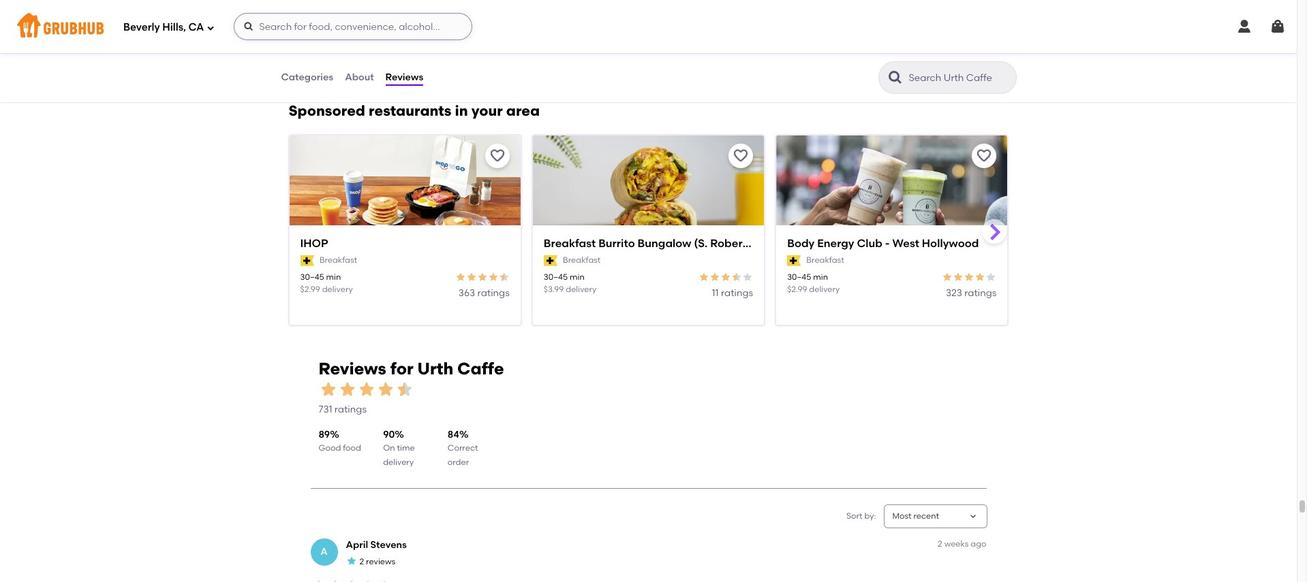 Task type: locate. For each thing, give the bounding box(es) containing it.
0 vertical spatial reviews
[[385, 71, 423, 83]]

30–45 min $2.99 delivery
[[300, 273, 353, 294], [787, 273, 840, 294]]

1 save this restaurant button from the left
[[485, 144, 510, 169]]

89
[[319, 429, 330, 441]]

delivery down time
[[383, 458, 414, 467]]

recent
[[913, 512, 939, 521]]

0 horizontal spatial 2
[[359, 557, 364, 567]]

body
[[787, 237, 815, 250]]

0 horizontal spatial min
[[326, 273, 341, 282]]

breakfast up 30–45 min $3.99 delivery
[[563, 255, 601, 265]]

1 horizontal spatial 2
[[938, 540, 942, 549]]

body energy club - west hollywood
[[787, 237, 979, 250]]

30–45 up the $3.99
[[544, 273, 568, 282]]

30–45
[[300, 273, 324, 282], [544, 273, 568, 282], [787, 273, 811, 282]]

3 min from the left
[[813, 273, 828, 282]]

subscription pass image for body energy club - west hollywood
[[787, 255, 801, 266]]

subscription pass image for ihop
[[300, 255, 314, 266]]

min
[[326, 273, 341, 282], [570, 273, 585, 282], [813, 273, 828, 282]]

bungalow
[[638, 237, 691, 250]]

1 30–45 min $2.99 delivery from the left
[[300, 273, 353, 294]]

1 horizontal spatial 30–45 min $2.99 delivery
[[787, 273, 840, 294]]

reviews up 731 ratings
[[319, 359, 386, 379]]

ratings for body energy club - west hollywood
[[964, 287, 997, 299]]

min for breakfast burrito bungalow (s. robertson blvd)
[[570, 273, 585, 282]]

star icon image
[[455, 272, 466, 283], [466, 272, 477, 283], [477, 272, 488, 283], [488, 272, 499, 283], [499, 272, 510, 283], [499, 272, 510, 283], [699, 272, 710, 283], [710, 272, 720, 283], [720, 272, 731, 283], [731, 272, 742, 283], [731, 272, 742, 283], [742, 272, 753, 283], [942, 272, 953, 283], [953, 272, 964, 283], [964, 272, 975, 283], [975, 272, 986, 283], [986, 272, 997, 283], [319, 380, 338, 399], [338, 380, 357, 399], [357, 380, 376, 399], [376, 380, 395, 399], [395, 380, 414, 399], [395, 380, 414, 399], [346, 556, 357, 567], [310, 579, 327, 583], [327, 579, 343, 583], [343, 579, 359, 583], [359, 579, 376, 583], [376, 579, 392, 583]]

svg image
[[1270, 18, 1286, 35], [207, 24, 215, 32]]

(s.
[[694, 237, 708, 250]]

2 save this restaurant image from the left
[[976, 148, 993, 164]]

stevens
[[370, 540, 407, 552]]

3 30–45 from the left
[[787, 273, 811, 282]]

subscription pass image
[[300, 255, 314, 266], [787, 255, 801, 266]]

90 on time delivery
[[383, 429, 415, 467]]

2 min from the left
[[570, 273, 585, 282]]

2 save this restaurant button from the left
[[729, 144, 753, 169]]

save this restaurant button
[[485, 144, 510, 169], [729, 144, 753, 169], [972, 144, 997, 169]]

ratings right 731
[[334, 404, 367, 416]]

0 horizontal spatial svg image
[[243, 21, 254, 32]]

correct
[[448, 444, 478, 453]]

3 save this restaurant button from the left
[[972, 144, 997, 169]]

breakfast down energy
[[806, 255, 844, 265]]

1 min from the left
[[326, 273, 341, 282]]

1 $2.99 from the left
[[300, 285, 320, 294]]

0 horizontal spatial 30–45 min $2.99 delivery
[[300, 273, 353, 294]]

delivery
[[322, 285, 353, 294], [566, 285, 597, 294], [809, 285, 840, 294], [383, 458, 414, 467]]

0 horizontal spatial $2.99
[[300, 285, 320, 294]]

30–45 min $2.99 delivery for body energy club - west hollywood
[[787, 273, 840, 294]]

30–45 min $2.99 delivery down ihop
[[300, 273, 353, 294]]

1 horizontal spatial min
[[570, 273, 585, 282]]

363 ratings
[[458, 287, 510, 299]]

april
[[346, 540, 368, 552]]

1 horizontal spatial save this restaurant button
[[729, 144, 753, 169]]

2 reviews
[[359, 557, 395, 567]]

food
[[343, 444, 361, 453]]

save this restaurant image
[[489, 148, 506, 164], [976, 148, 993, 164]]

reviews
[[366, 557, 395, 567]]

1 save this restaurant image from the left
[[489, 148, 506, 164]]

subscription pass image down body
[[787, 255, 801, 266]]

delivery inside 30–45 min $3.99 delivery
[[566, 285, 597, 294]]

ratings right 363
[[477, 287, 510, 299]]

save this restaurant image
[[733, 148, 749, 164]]

1 horizontal spatial 30–45
[[544, 273, 568, 282]]

2 horizontal spatial min
[[813, 273, 828, 282]]

good
[[319, 444, 341, 453]]

beverly hills, ca
[[123, 21, 204, 33]]

0 horizontal spatial subscription pass image
[[300, 255, 314, 266]]

1 vertical spatial 2
[[359, 557, 364, 567]]

0 horizontal spatial 30–45
[[300, 273, 324, 282]]

delivery for body energy club - west hollywood
[[809, 285, 840, 294]]

caffe
[[457, 359, 504, 379]]

2 30–45 from the left
[[544, 273, 568, 282]]

ratings right 323
[[964, 287, 997, 299]]

1 subscription pass image from the left
[[300, 255, 314, 266]]

delivery right the $3.99
[[566, 285, 597, 294]]

323
[[946, 287, 962, 299]]

body energy club - west hollywood link
[[787, 237, 997, 252]]

2
[[938, 540, 942, 549], [359, 557, 364, 567]]

30–45 down ihop
[[300, 273, 324, 282]]

breakfast down ihop
[[319, 255, 357, 265]]

april stevens
[[346, 540, 407, 552]]

-
[[885, 237, 890, 250]]

ratings
[[477, 287, 510, 299], [721, 287, 753, 299], [964, 287, 997, 299], [334, 404, 367, 416]]

restaurants
[[369, 102, 451, 120]]

1 vertical spatial reviews
[[319, 359, 386, 379]]

30–45 for breakfast burrito bungalow (s. robertson blvd)
[[544, 273, 568, 282]]

1 horizontal spatial subscription pass image
[[787, 255, 801, 266]]

2 horizontal spatial 30–45
[[787, 273, 811, 282]]

breakfast burrito bungalow (s. robertson blvd)
[[544, 237, 796, 250]]

robertson
[[710, 237, 766, 250]]

ratings for ihop
[[477, 287, 510, 299]]

breakfast
[[544, 237, 596, 250], [319, 255, 357, 265], [563, 255, 601, 265], [806, 255, 844, 265]]

30–45 min $2.99 delivery down body
[[787, 273, 840, 294]]

blvd)
[[768, 237, 796, 250]]

Search Urth Caffe search field
[[907, 72, 1012, 85]]

reviews for reviews for urth caffe
[[319, 359, 386, 379]]

$2.99 down ihop
[[300, 285, 320, 294]]

Search for food, convenience, alcohol... search field
[[234, 13, 472, 40]]

1 horizontal spatial $2.99
[[787, 285, 807, 294]]

$2.99
[[300, 285, 320, 294], [787, 285, 807, 294]]

0 vertical spatial 2
[[938, 540, 942, 549]]

save this restaurant image for ihop
[[489, 148, 506, 164]]

2 down april
[[359, 557, 364, 567]]

731
[[319, 404, 332, 416]]

2 subscription pass image from the left
[[787, 255, 801, 266]]

sort
[[846, 512, 862, 521]]

30–45 min $3.99 delivery
[[544, 273, 597, 294]]

reviews
[[385, 71, 423, 83], [319, 359, 386, 379]]

breakfast up subscription pass image on the top
[[544, 237, 596, 250]]

for
[[390, 359, 413, 379]]

0 horizontal spatial save this restaurant image
[[489, 148, 506, 164]]

delivery down ihop
[[322, 285, 353, 294]]

ihop link
[[300, 237, 510, 252]]

$2.99 for ihop
[[300, 285, 320, 294]]

svg image
[[1236, 18, 1253, 35], [243, 21, 254, 32]]

30–45 for ihop
[[300, 273, 324, 282]]

in
[[455, 102, 468, 120]]

energy
[[817, 237, 854, 250]]

breakfast burrito bungalow (s. robertson blvd) link
[[544, 237, 796, 252]]

$2.99 down body
[[787, 285, 807, 294]]

breakfast for breakfast burrito bungalow (s. robertson blvd)
[[563, 255, 601, 265]]

1 horizontal spatial svg image
[[1236, 18, 1253, 35]]

731 ratings
[[319, 404, 367, 416]]

30–45 down body
[[787, 273, 811, 282]]

weeks
[[944, 540, 969, 549]]

Sort by: field
[[892, 511, 939, 523]]

1 horizontal spatial save this restaurant image
[[976, 148, 993, 164]]

ca
[[188, 21, 204, 33]]

2 left 'weeks'
[[938, 540, 942, 549]]

30–45 inside 30–45 min $3.99 delivery
[[544, 273, 568, 282]]

0 horizontal spatial save this restaurant button
[[485, 144, 510, 169]]

2 horizontal spatial save this restaurant button
[[972, 144, 997, 169]]

2 30–45 min $2.99 delivery from the left
[[787, 273, 840, 294]]

subscription pass image down ihop
[[300, 255, 314, 266]]

reviews inside 'button'
[[385, 71, 423, 83]]

1 30–45 from the left
[[300, 273, 324, 282]]

323 ratings
[[946, 287, 997, 299]]

delivery for ihop
[[322, 285, 353, 294]]

2 for 2 weeks ago
[[938, 540, 942, 549]]

2 $2.99 from the left
[[787, 285, 807, 294]]

delivery down energy
[[809, 285, 840, 294]]

time
[[397, 444, 415, 453]]

ratings right 11
[[721, 287, 753, 299]]

min inside 30–45 min $3.99 delivery
[[570, 273, 585, 282]]

reviews up the restaurants
[[385, 71, 423, 83]]

area
[[506, 102, 540, 120]]

30–45 for body energy club - west hollywood
[[787, 273, 811, 282]]



Task type: describe. For each thing, give the bounding box(es) containing it.
by:
[[864, 512, 876, 521]]

84 correct order
[[448, 429, 478, 467]]

90
[[383, 429, 395, 441]]

ihop
[[300, 237, 328, 250]]

11
[[712, 287, 719, 299]]

beverly
[[123, 21, 160, 33]]

sponsored restaurants in your area
[[289, 102, 540, 120]]

2 weeks ago
[[938, 540, 986, 549]]

0 horizontal spatial svg image
[[207, 24, 215, 32]]

sponsored
[[289, 102, 365, 120]]

89 good food
[[319, 429, 361, 453]]

save this restaurant image for body energy club - west hollywood
[[976, 148, 993, 164]]

order
[[448, 458, 469, 467]]

1 horizontal spatial svg image
[[1270, 18, 1286, 35]]

min for ihop
[[326, 273, 341, 282]]

reviews button
[[385, 53, 424, 102]]

burrito
[[598, 237, 635, 250]]

caret down icon image
[[967, 512, 978, 522]]

breakfast for ihop
[[319, 255, 357, 265]]

delivery inside 90 on time delivery
[[383, 458, 414, 467]]

ratings for breakfast burrito bungalow (s. robertson blvd)
[[721, 287, 753, 299]]

reviews for reviews
[[385, 71, 423, 83]]

main navigation navigation
[[0, 0, 1297, 53]]

sort by:
[[846, 512, 876, 521]]

search icon image
[[887, 70, 903, 86]]

on
[[383, 444, 395, 453]]

hills,
[[162, 21, 186, 33]]

2 for 2 reviews
[[359, 557, 364, 567]]

a
[[320, 547, 328, 558]]

30–45 min $2.99 delivery for ihop
[[300, 273, 353, 294]]

urth
[[417, 359, 453, 379]]

about button
[[344, 53, 375, 102]]

ago
[[971, 540, 986, 549]]

save this restaurant button for body
[[972, 144, 997, 169]]

about
[[345, 71, 374, 83]]

save this restaurant button for breakfast
[[729, 144, 753, 169]]

breakfast for body energy club - west hollywood
[[806, 255, 844, 265]]

categories button
[[280, 53, 334, 102]]

11 ratings
[[712, 287, 753, 299]]

min for body energy club - west hollywood
[[813, 273, 828, 282]]

most
[[892, 512, 912, 521]]

categories
[[281, 71, 333, 83]]

body energy club - west hollywood logo image
[[776, 136, 1008, 250]]

reviews for urth caffe
[[319, 359, 504, 379]]

363
[[458, 287, 475, 299]]

84
[[448, 429, 459, 441]]

breakfast inside breakfast burrito bungalow (s. robertson blvd) link
[[544, 237, 596, 250]]

your
[[471, 102, 503, 120]]

hollywood
[[922, 237, 979, 250]]

$3.99
[[544, 285, 564, 294]]

ihop logo image
[[289, 136, 521, 250]]

breakfast burrito bungalow (s. robertson blvd) logo image
[[533, 136, 764, 250]]

subscription pass image
[[544, 255, 557, 266]]

$2.99 for body energy club - west hollywood
[[787, 285, 807, 294]]

club
[[857, 237, 883, 250]]

west
[[892, 237, 919, 250]]

delivery for breakfast burrito bungalow (s. robertson blvd)
[[566, 285, 597, 294]]

most recent
[[892, 512, 939, 521]]



Task type: vqa. For each thing, say whether or not it's contained in the screenshot.
leftmost 4
no



